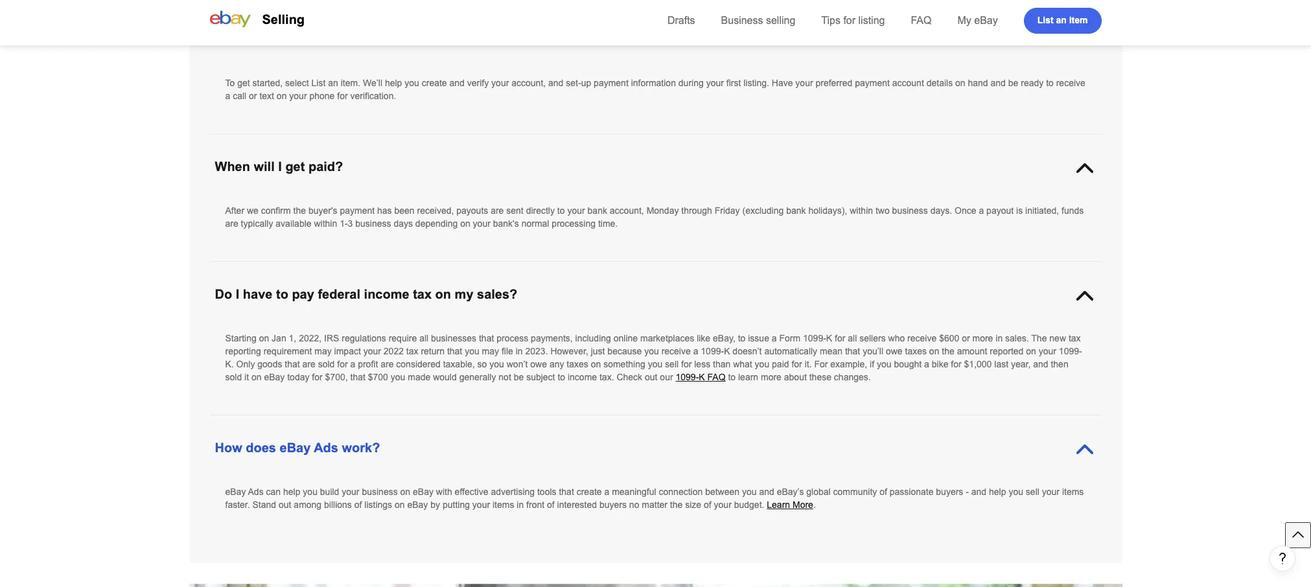 Task type: vqa. For each thing, say whether or not it's contained in the screenshot.
the bottom business
yes



Task type: describe. For each thing, give the bounding box(es) containing it.
holidays),
[[809, 206, 848, 216]]

we
[[247, 206, 259, 216]]

1099-k faq link
[[676, 372, 726, 383]]

sales.
[[1006, 333, 1029, 344]]

and left verify
[[450, 78, 465, 88]]

does
[[246, 441, 276, 455]]

between
[[706, 487, 740, 497]]

started,
[[253, 78, 283, 88]]

on right listings
[[395, 500, 405, 510]]

amount
[[957, 346, 988, 357]]

to left pay
[[276, 287, 288, 302]]

0 vertical spatial items
[[1063, 487, 1084, 497]]

ebay,
[[713, 333, 736, 344]]

to inside after we confirm the buyer's payment has been received, payouts are sent directly to your bank account, monday through friday (excluding bank holidays), within two business days. once a payout is initiated, funds are typically available within 1-3 business days depending on your bank's normal processing time.
[[558, 206, 565, 216]]

on up bike
[[930, 346, 940, 357]]

something
[[604, 359, 646, 370]]

payment inside after we confirm the buyer's payment has been received, payouts are sent directly to your bank account, monday through friday (excluding bank holidays), within two business days. once a payout is initiated, funds are typically available within 1-3 business days depending on your bank's normal processing time.
[[340, 206, 375, 216]]

you up budget.
[[742, 487, 757, 497]]

listing.
[[744, 78, 770, 88]]

less
[[695, 359, 711, 370]]

changes.
[[834, 372, 871, 383]]

are down 2022
[[381, 359, 394, 370]]

form
[[780, 333, 801, 344]]

0 horizontal spatial buyers
[[600, 500, 627, 510]]

starting
[[225, 333, 257, 344]]

0 vertical spatial tax
[[413, 287, 432, 302]]

how for how does ebay ads work?
[[215, 441, 242, 455]]

selling
[[766, 15, 796, 26]]

however,
[[551, 346, 589, 357]]

return
[[421, 346, 445, 357]]

selling
[[262, 12, 305, 27]]

for right today
[[312, 372, 323, 383]]

and up learn
[[760, 487, 775, 497]]

0 vertical spatial an
[[1057, 15, 1067, 25]]

mean
[[820, 346, 843, 357]]

1 vertical spatial more
[[761, 372, 782, 383]]

1,
[[289, 333, 296, 344]]

regulations
[[342, 333, 386, 344]]

tools
[[538, 487, 557, 497]]

sell inside starting on jan 1, 2022, irs regulations require all businesses that process payments, including online marketplaces like ebay, to issue a form 1099-k for all sellers who receive $600 or more in sales. the new tax reporting requirement may impact your 2022 tax return that you may file in 2023. however, just because you receive a 1099-k doesn't automatically mean that you'll owe taxes on the amount reported on your 1099- k. only goods that are sold for a profit are considered taxable, so you won't owe any taxes on something you sell for less than what you paid for it. for example, if you bought a bike for $1,000 last year, and then sold it on ebay today for $700, that $700 you made would generally not be subject to income tax. check out our
[[665, 359, 679, 370]]

example,
[[831, 359, 868, 370]]

confirm
[[261, 206, 291, 216]]

set-
[[566, 78, 581, 88]]

you right so
[[490, 359, 504, 370]]

front
[[527, 500, 545, 510]]

2022,
[[299, 333, 322, 344]]

0 vertical spatial taxes
[[906, 346, 927, 357]]

0 vertical spatial income
[[364, 287, 410, 302]]

in inside ebay ads can help you build your business on ebay with effective advertising tools that create a meaningful connection between you and ebay's global community of passionate buyers - and help you sell your items faster. stand out among billions of listings on ebay by putting your items in front of interested buyers no matter the size of your budget.
[[517, 500, 524, 510]]

be inside to get started, select list an item. we'll help you create and verify your account, and set-up payment information during your first listing. have your preferred payment account details on hand and be ready to receive a call or text on your phone for verification.
[[1009, 78, 1019, 88]]

if
[[870, 359, 875, 370]]

global
[[807, 487, 831, 497]]

irs
[[324, 333, 339, 344]]

subject
[[527, 372, 555, 383]]

1099- down the less
[[676, 372, 699, 383]]

0 vertical spatial create
[[273, 32, 311, 46]]

$700
[[368, 372, 388, 383]]

help, opens dialogs image
[[1277, 552, 1290, 565]]

for up mean
[[835, 333, 846, 344]]

list inside to get started, select list an item. we'll help you create and verify your account, and set-up payment information during your first listing. have your preferred payment account details on hand and be ready to receive a call or text on your phone for verification.
[[312, 78, 326, 88]]

connection
[[659, 487, 703, 497]]

create inside to get started, select list an item. we'll help you create and verify your account, and set-up payment information during your first listing. have your preferred payment account details on hand and be ready to receive a call or text on your phone for verification.
[[422, 78, 447, 88]]

you up 1099-k faq to learn more about these changes.
[[755, 359, 770, 370]]

typically
[[241, 219, 273, 229]]

for left the less
[[681, 359, 692, 370]]

learn
[[739, 372, 759, 383]]

1 vertical spatial get
[[286, 160, 305, 174]]

who
[[889, 333, 905, 344]]

0 horizontal spatial sold
[[225, 372, 242, 383]]

0 horizontal spatial help
[[283, 487, 301, 497]]

have
[[772, 78, 793, 88]]

work?
[[342, 441, 380, 455]]

of left listings
[[355, 500, 362, 510]]

directly
[[526, 206, 555, 216]]

the inside after we confirm the buyer's payment has been received, payouts are sent directly to your bank account, monday through friday (excluding bank holidays), within two business days. once a payout is initiated, funds are typically available within 1-3 business days depending on your bank's normal processing time.
[[293, 206, 306, 216]]

business selling link
[[721, 15, 796, 26]]

for right bike
[[951, 359, 962, 370]]

the inside starting on jan 1, 2022, irs regulations require all businesses that process payments, including online marketplaces like ebay, to issue a form 1099-k for all sellers who receive $600 or more in sales. the new tax reporting requirement may impact your 2022 tax return that you may file in 2023. however, just because you receive a 1099-k doesn't automatically mean that you'll owe taxes on the amount reported on your 1099- k. only goods that are sold for a profit are considered taxable, so you won't owe any taxes on something you sell for less than what you paid for it. for example, if you bought a bike for $1,000 last year, and then sold it on ebay today for $700, that $700 you made would generally not be subject to income tax. check out our
[[942, 346, 955, 357]]

create inside ebay ads can help you build your business on ebay with effective advertising tools that create a meaningful connection between you and ebay's global community of passionate buyers - and help you sell your items faster. stand out among billions of listings on ebay by putting your items in front of interested buyers no matter the size of your budget.
[[577, 487, 602, 497]]

1099- up mean
[[803, 333, 827, 344]]

you up our
[[648, 359, 663, 370]]

monday
[[647, 206, 679, 216]]

these
[[810, 372, 832, 383]]

you right - on the right bottom
[[1009, 487, 1024, 497]]

you up so
[[465, 346, 480, 357]]

do
[[246, 32, 262, 46]]

1 horizontal spatial faq
[[911, 15, 932, 26]]

faster.
[[225, 500, 250, 510]]

0 vertical spatial buyers
[[937, 487, 964, 497]]

0 vertical spatial in
[[996, 333, 1003, 344]]

has
[[377, 206, 392, 216]]

to
[[225, 78, 235, 88]]

it.
[[805, 359, 812, 370]]

you inside to get started, select list an item. we'll help you create and verify your account, and set-up payment information during your first listing. have your preferred payment account details on hand and be ready to receive a call or text on your phone for verification.
[[405, 78, 419, 88]]

meaningful
[[612, 487, 657, 497]]

sellers
[[860, 333, 886, 344]]

including
[[576, 333, 611, 344]]

putting
[[443, 500, 470, 510]]

ebay right does
[[280, 441, 311, 455]]

impact
[[334, 346, 361, 357]]

than
[[713, 359, 731, 370]]

1099-k faq to learn more about these changes.
[[676, 372, 871, 383]]

on left hand
[[956, 78, 966, 88]]

among
[[294, 500, 322, 510]]

are up bank's
[[491, 206, 504, 216]]

bank's
[[493, 219, 519, 229]]

for right tips
[[844, 15, 856, 26]]

and left set- at top
[[549, 78, 564, 88]]

0 horizontal spatial taxes
[[567, 359, 589, 370]]

2023.
[[526, 346, 548, 357]]

because
[[608, 346, 642, 357]]

on down the
[[1027, 346, 1037, 357]]

that inside ebay ads can help you build your business on ebay with effective advertising tools that create a meaningful connection between you and ebay's global community of passionate buyers - and help you sell your items faster. stand out among billions of listings on ebay by putting your items in front of interested buyers no matter the size of your budget.
[[559, 487, 574, 497]]

our
[[660, 372, 673, 383]]

out inside ebay ads can help you build your business on ebay with effective advertising tools that create a meaningful connection between you and ebay's global community of passionate buyers - and help you sell your items faster. stand out among billions of listings on ebay by putting your items in front of interested buyers no matter the size of your budget.
[[279, 500, 291, 510]]

2 may from the left
[[482, 346, 499, 357]]

0 horizontal spatial within
[[314, 219, 337, 229]]

call
[[233, 91, 247, 101]]

more
[[793, 500, 814, 510]]

listings
[[365, 500, 392, 510]]

ebay left by
[[407, 500, 428, 510]]

0 vertical spatial sold
[[318, 359, 335, 370]]

received,
[[417, 206, 454, 216]]

build
[[320, 487, 339, 497]]

account?
[[333, 32, 391, 46]]

bike
[[932, 359, 949, 370]]

on left jan
[[259, 333, 269, 344]]

income inside starting on jan 1, 2022, irs regulations require all businesses that process payments, including online marketplaces like ebay, to issue a form 1099-k for all sellers who receive $600 or more in sales. the new tax reporting requirement may impact your 2022 tax return that you may file in 2023. however, just because you receive a 1099-k doesn't automatically mean that you'll owe taxes on the amount reported on your 1099- k. only goods that are sold for a profit are considered taxable, so you won't owe any taxes on something you sell for less than what you paid for it. for example, if you bought a bike for $1,000 last year, and then sold it on ebay today for $700, that $700 you made would generally not be subject to income tax. check out our
[[568, 372, 597, 383]]

do
[[215, 287, 232, 302]]

1 horizontal spatial payment
[[594, 78, 629, 88]]

0 vertical spatial list
[[1038, 15, 1054, 25]]

on down just
[[591, 359, 601, 370]]

automatically
[[765, 346, 818, 357]]

help inside to get started, select list an item. we'll help you create and verify your account, and set-up payment information during your first listing. have your preferred payment account details on hand and be ready to receive a call or text on your phone for verification.
[[385, 78, 402, 88]]

3
[[348, 219, 353, 229]]

1099- up "then"
[[1059, 346, 1083, 357]]

a down impact
[[350, 359, 356, 370]]

considered
[[396, 359, 441, 370]]

on inside after we confirm the buyer's payment has been received, payouts are sent directly to your bank account, monday through friday (excluding bank holidays), within two business days. once a payout is initiated, funds are typically available within 1-3 business days depending on your bank's normal processing time.
[[460, 219, 471, 229]]

that up example,
[[845, 346, 861, 357]]

to left learn
[[728, 372, 736, 383]]

of right community
[[880, 487, 888, 497]]

1 vertical spatial business
[[355, 219, 391, 229]]

any
[[550, 359, 564, 370]]

can
[[266, 487, 281, 497]]

up
[[581, 78, 591, 88]]

ebay up faster.
[[225, 487, 246, 497]]

1 all from the left
[[420, 333, 429, 344]]

goods
[[258, 359, 282, 370]]

and right - on the right bottom
[[972, 487, 987, 497]]

you up among
[[303, 487, 318, 497]]

tax.
[[600, 372, 614, 383]]

$600
[[940, 333, 960, 344]]

you right $700
[[391, 372, 406, 383]]

once
[[955, 206, 977, 216]]

budget.
[[734, 500, 765, 510]]



Task type: locate. For each thing, give the bounding box(es) containing it.
1099- down like
[[701, 346, 724, 357]]

or up amount
[[962, 333, 970, 344]]

then
[[1051, 359, 1069, 370]]

won't
[[507, 359, 528, 370]]

on down the payouts
[[460, 219, 471, 229]]

a left bike
[[925, 359, 930, 370]]

owe down who
[[886, 346, 903, 357]]

or inside starting on jan 1, 2022, irs regulations require all businesses that process payments, including online marketplaces like ebay, to issue a form 1099-k for all sellers who receive $600 or more in sales. the new tax reporting requirement may impact your 2022 tax return that you may file in 2023. however, just because you receive a 1099-k doesn't automatically mean that you'll owe taxes on the amount reported on your 1099- k. only goods that are sold for a profit are considered taxable, so you won't owe any taxes on something you sell for less than what you paid for it. for example, if you bought a bike for $1,000 last year, and then sold it on ebay today for $700, that $700 you made would generally not be subject to income tax. check out our
[[962, 333, 970, 344]]

a left form
[[772, 333, 777, 344]]

1 vertical spatial or
[[962, 333, 970, 344]]

faq link
[[911, 15, 932, 26]]

are
[[491, 206, 504, 216], [225, 219, 238, 229], [303, 359, 316, 370], [381, 359, 394, 370]]

text
[[260, 91, 274, 101]]

that down 'requirement'
[[285, 359, 300, 370]]

payment left account
[[855, 78, 890, 88]]

normal
[[522, 219, 550, 229]]

file
[[502, 346, 513, 357]]

doesn't
[[733, 346, 762, 357]]

account
[[893, 78, 925, 88]]

2 bank from the left
[[787, 206, 806, 216]]

0 vertical spatial account,
[[512, 78, 546, 88]]

do i have to pay federal income tax on my sales?
[[215, 287, 518, 302]]

1 horizontal spatial buyers
[[937, 487, 964, 497]]

sent
[[507, 206, 524, 216]]

an up phone
[[328, 78, 338, 88]]

days.
[[931, 206, 953, 216]]

when
[[215, 160, 250, 174]]

about
[[784, 372, 807, 383]]

account, inside to get started, select list an item. we'll help you create and verify your account, and set-up payment information during your first listing. have your preferred payment account details on hand and be ready to receive a call or text on your phone for verification.
[[512, 78, 546, 88]]

create left verify
[[422, 78, 447, 88]]

1 vertical spatial faq
[[708, 372, 726, 383]]

receive right who
[[908, 333, 937, 344]]

1 vertical spatial buyers
[[600, 500, 627, 510]]

available
[[276, 219, 312, 229]]

may up so
[[482, 346, 499, 357]]

taxes down however,
[[567, 359, 589, 370]]

is
[[1017, 206, 1023, 216]]

0 vertical spatial business
[[893, 206, 928, 216]]

faq down than
[[708, 372, 726, 383]]

k down ebay,
[[724, 346, 730, 357]]

are up today
[[303, 359, 316, 370]]

the down $600
[[942, 346, 955, 357]]

on right it
[[252, 372, 262, 383]]

bank up time.
[[588, 206, 608, 216]]

2 vertical spatial tax
[[406, 346, 419, 357]]

0 horizontal spatial k
[[699, 372, 705, 383]]

0 horizontal spatial i
[[236, 287, 239, 302]]

1 vertical spatial k
[[724, 346, 730, 357]]

not
[[499, 372, 511, 383]]

0 vertical spatial i
[[265, 32, 269, 46]]

of
[[880, 487, 888, 497], [355, 500, 362, 510], [547, 500, 555, 510], [704, 500, 712, 510]]

0 vertical spatial out
[[645, 372, 658, 383]]

time.
[[598, 219, 618, 229]]

0 vertical spatial ads
[[314, 441, 338, 455]]

we'll
[[363, 78, 383, 88]]

1 vertical spatial out
[[279, 500, 291, 510]]

be down won't
[[514, 372, 524, 383]]

2 vertical spatial an
[[328, 78, 338, 88]]

1 vertical spatial income
[[568, 372, 597, 383]]

1 horizontal spatial be
[[1009, 78, 1019, 88]]

1 vertical spatial tax
[[1069, 333, 1081, 344]]

you right the if
[[877, 359, 892, 370]]

have
[[243, 287, 273, 302]]

generally
[[459, 372, 496, 383]]

paid
[[772, 359, 789, 370]]

.
[[814, 500, 816, 510]]

1 horizontal spatial or
[[962, 333, 970, 344]]

to down any
[[558, 372, 565, 383]]

reported
[[990, 346, 1024, 357]]

taxes
[[906, 346, 927, 357], [567, 359, 589, 370]]

create
[[273, 32, 311, 46], [422, 78, 447, 88], [577, 487, 602, 497]]

the down connection
[[670, 500, 683, 510]]

you down marketplaces
[[645, 346, 659, 357]]

and right hand
[[991, 78, 1006, 88]]

ebay ads can help you build your business on ebay with effective advertising tools that create a meaningful connection between you and ebay's global community of passionate buyers - and help you sell your items faster. stand out among billions of listings on ebay by putting your items in front of interested buyers no matter the size of your budget.
[[225, 487, 1084, 510]]

1 horizontal spatial create
[[422, 78, 447, 88]]

1 vertical spatial items
[[493, 500, 514, 510]]

for down impact
[[337, 359, 348, 370]]

taxes up bought
[[906, 346, 927, 357]]

how do i create an account?
[[215, 32, 391, 46]]

or inside to get started, select list an item. we'll help you create and verify your account, and set-up payment information during your first listing. have your preferred payment account details on hand and be ready to receive a call or text on your phone for verification.
[[249, 91, 257, 101]]

2 horizontal spatial receive
[[1057, 78, 1086, 88]]

what
[[733, 359, 753, 370]]

on right text
[[277, 91, 287, 101]]

1 horizontal spatial ads
[[314, 441, 338, 455]]

2 horizontal spatial k
[[827, 333, 833, 344]]

2 vertical spatial i
[[236, 287, 239, 302]]

that down businesses
[[447, 346, 462, 357]]

bought
[[894, 359, 922, 370]]

on left "my"
[[435, 287, 451, 302]]

get up call
[[237, 78, 250, 88]]

2 vertical spatial create
[[577, 487, 602, 497]]

0 vertical spatial the
[[293, 206, 306, 216]]

that up interested
[[559, 487, 574, 497]]

payments,
[[531, 333, 573, 344]]

1 horizontal spatial i
[[265, 32, 269, 46]]

1 horizontal spatial all
[[848, 333, 857, 344]]

1 vertical spatial sell
[[1026, 487, 1040, 497]]

1 horizontal spatial taxes
[[906, 346, 927, 357]]

size
[[686, 500, 702, 510]]

sold up $700,
[[318, 359, 335, 370]]

2022
[[384, 346, 404, 357]]

i right 'do'
[[236, 287, 239, 302]]

that down profit
[[350, 372, 366, 383]]

issue
[[748, 333, 770, 344]]

so
[[478, 359, 487, 370]]

stand
[[253, 500, 276, 510]]

phone
[[310, 91, 335, 101]]

0 horizontal spatial owe
[[531, 359, 547, 370]]

business
[[893, 206, 928, 216], [355, 219, 391, 229], [362, 487, 398, 497]]

how left does
[[215, 441, 242, 455]]

today
[[287, 372, 310, 383]]

receive down marketplaces
[[662, 346, 691, 357]]

in up reported
[[996, 333, 1003, 344]]

0 horizontal spatial more
[[761, 372, 782, 383]]

in
[[996, 333, 1003, 344], [516, 346, 523, 357], [517, 500, 524, 510]]

$700,
[[325, 372, 348, 383]]

1 vertical spatial the
[[942, 346, 955, 357]]

tax left "my"
[[413, 287, 432, 302]]

advertising
[[491, 487, 535, 497]]

receive inside to get started, select list an item. we'll help you create and verify your account, and set-up payment information during your first listing. have your preferred payment account details on hand and be ready to receive a call or text on your phone for verification.
[[1057, 78, 1086, 88]]

0 vertical spatial faq
[[911, 15, 932, 26]]

1 may from the left
[[315, 346, 332, 357]]

business down has
[[355, 219, 391, 229]]

tips for listing link
[[822, 15, 885, 26]]

create down selling
[[273, 32, 311, 46]]

1 horizontal spatial receive
[[908, 333, 937, 344]]

1 vertical spatial taxes
[[567, 359, 589, 370]]

list
[[1038, 15, 1054, 25], [312, 78, 326, 88]]

verify
[[467, 78, 489, 88]]

1 horizontal spatial items
[[1063, 487, 1084, 497]]

be inside starting on jan 1, 2022, irs regulations require all businesses that process payments, including online marketplaces like ebay, to issue a form 1099-k for all sellers who receive $600 or more in sales. the new tax reporting requirement may impact your 2022 tax return that you may file in 2023. however, just because you receive a 1099-k doesn't automatically mean that you'll owe taxes on the amount reported on your 1099- k. only goods that are sold for a profit are considered taxable, so you won't owe any taxes on something you sell for less than what you paid for it. for example, if you bought a bike for $1,000 last year, and then sold it on ebay today for $700, that $700 you made would generally not be subject to income tax. check out our
[[514, 372, 524, 383]]

in down advertising
[[517, 500, 524, 510]]

interested
[[557, 500, 597, 510]]

0 horizontal spatial or
[[249, 91, 257, 101]]

sell inside ebay ads can help you build your business on ebay with effective advertising tools that create a meaningful connection between you and ebay's global community of passionate buyers - and help you sell your items faster. stand out among billions of listings on ebay by putting your items in front of interested buyers no matter the size of your budget.
[[1026, 487, 1040, 497]]

within
[[850, 206, 873, 216], [314, 219, 337, 229]]

requirement
[[264, 346, 312, 357]]

funds
[[1062, 206, 1084, 216]]

are down after
[[225, 219, 238, 229]]

1 horizontal spatial income
[[568, 372, 597, 383]]

be left ready
[[1009, 78, 1019, 88]]

0 horizontal spatial account,
[[512, 78, 546, 88]]

on
[[956, 78, 966, 88], [277, 91, 287, 101], [460, 219, 471, 229], [435, 287, 451, 302], [259, 333, 269, 344], [930, 346, 940, 357], [1027, 346, 1037, 357], [591, 359, 601, 370], [252, 372, 262, 383], [400, 487, 411, 497], [395, 500, 405, 510]]

a inside after we confirm the buyer's payment has been received, payouts are sent directly to your bank account, monday through friday (excluding bank holidays), within two business days. once a payout is initiated, funds are typically available within 1-3 business days depending on your bank's normal processing time.
[[979, 206, 984, 216]]

2 horizontal spatial create
[[577, 487, 602, 497]]

require
[[389, 333, 417, 344]]

or
[[249, 91, 257, 101], [962, 333, 970, 344]]

1099-
[[803, 333, 827, 344], [701, 346, 724, 357], [1059, 346, 1083, 357], [676, 372, 699, 383]]

0 vertical spatial receive
[[1057, 78, 1086, 88]]

my
[[958, 15, 972, 26]]

1 horizontal spatial may
[[482, 346, 499, 357]]

how does ebay ads work?
[[215, 441, 380, 455]]

0 horizontal spatial be
[[514, 372, 524, 383]]

1 horizontal spatial sold
[[318, 359, 335, 370]]

may down irs
[[315, 346, 332, 357]]

a inside to get started, select list an item. we'll help you create and verify your account, and set-up payment information during your first listing. have your preferred payment account details on hand and be ready to receive a call or text on your phone for verification.
[[225, 91, 230, 101]]

billions
[[324, 500, 352, 510]]

that left process
[[479, 333, 494, 344]]

on left the with
[[400, 487, 411, 497]]

list left item
[[1038, 15, 1054, 25]]

0 vertical spatial owe
[[886, 346, 903, 357]]

in right file
[[516, 346, 523, 357]]

$1,000
[[965, 359, 992, 370]]

0 vertical spatial how
[[215, 32, 242, 46]]

an left account?
[[314, 32, 330, 46]]

the inside ebay ads can help you build your business on ebay with effective advertising tools that create a meaningful connection between you and ebay's global community of passionate buyers - and help you sell your items faster. stand out among billions of listings on ebay by putting your items in front of interested buyers no matter the size of your budget.
[[670, 500, 683, 510]]

my ebay
[[958, 15, 998, 26]]

for inside to get started, select list an item. we'll help you create and verify your account, and set-up payment information during your first listing. have your preferred payment account details on hand and be ready to receive a call or text on your phone for verification.
[[337, 91, 348, 101]]

1 horizontal spatial more
[[973, 333, 994, 344]]

the up available
[[293, 206, 306, 216]]

will
[[254, 160, 275, 174]]

i for get
[[278, 160, 282, 174]]

and inside starting on jan 1, 2022, irs regulations require all businesses that process payments, including online marketplaces like ebay, to issue a form 1099-k for all sellers who receive $600 or more in sales. the new tax reporting requirement may impact your 2022 tax return that you may file in 2023. however, just because you receive a 1099-k doesn't automatically mean that you'll owe taxes on the amount reported on your 1099- k. only goods that are sold for a profit are considered taxable, so you won't owe any taxes on something you sell for less than what you paid for it. for example, if you bought a bike for $1,000 last year, and then sold it on ebay today for $700, that $700 you made would generally not be subject to income tax. check out our
[[1034, 359, 1049, 370]]

create up interested
[[577, 487, 602, 497]]

business
[[721, 15, 764, 26]]

owe down 2023.
[[531, 359, 547, 370]]

1 horizontal spatial the
[[670, 500, 683, 510]]

an inside to get started, select list an item. we'll help you create and verify your account, and set-up payment information during your first listing. have your preferred payment account details on hand and be ready to receive a call or text on your phone for verification.
[[328, 78, 338, 88]]

account, inside after we confirm the buyer's payment has been received, payouts are sent directly to your bank account, monday through friday (excluding bank holidays), within two business days. once a payout is initiated, funds are typically available within 1-3 business days depending on your bank's normal processing time.
[[610, 206, 644, 216]]

receive right ready
[[1057, 78, 1086, 88]]

initiated,
[[1026, 206, 1060, 216]]

more up amount
[[973, 333, 994, 344]]

1 vertical spatial an
[[314, 32, 330, 46]]

ebay right the my
[[975, 15, 998, 26]]

and left "then"
[[1034, 359, 1049, 370]]

2 horizontal spatial the
[[942, 346, 955, 357]]

it
[[244, 372, 249, 383]]

1 horizontal spatial owe
[[886, 346, 903, 357]]

help right - on the right bottom
[[990, 487, 1007, 497]]

buyers left - on the right bottom
[[937, 487, 964, 497]]

0 vertical spatial sell
[[665, 359, 679, 370]]

help right we'll
[[385, 78, 402, 88]]

1-
[[340, 219, 348, 229]]

1 how from the top
[[215, 32, 242, 46]]

income left tax.
[[568, 372, 597, 383]]

a
[[225, 91, 230, 101], [979, 206, 984, 216], [772, 333, 777, 344], [694, 346, 699, 357], [350, 359, 356, 370], [925, 359, 930, 370], [605, 487, 610, 497]]

2 horizontal spatial i
[[278, 160, 282, 174]]

0 horizontal spatial faq
[[708, 372, 726, 383]]

within down buyer's
[[314, 219, 337, 229]]

after
[[225, 206, 245, 216]]

verification.
[[350, 91, 396, 101]]

i for create
[[265, 32, 269, 46]]

0 horizontal spatial items
[[493, 500, 514, 510]]

a up the less
[[694, 346, 699, 357]]

details
[[927, 78, 953, 88]]

account,
[[512, 78, 546, 88], [610, 206, 644, 216]]

out down can
[[279, 500, 291, 510]]

1 vertical spatial be
[[514, 372, 524, 383]]

0 vertical spatial more
[[973, 333, 994, 344]]

2 vertical spatial receive
[[662, 346, 691, 357]]

during
[[679, 78, 704, 88]]

2 vertical spatial in
[[517, 500, 524, 510]]

0 vertical spatial k
[[827, 333, 833, 344]]

out inside starting on jan 1, 2022, irs regulations require all businesses that process payments, including online marketplaces like ebay, to issue a form 1099-k for all sellers who receive $600 or more in sales. the new tax reporting requirement may impact your 2022 tax return that you may file in 2023. however, just because you receive a 1099-k doesn't automatically mean that you'll owe taxes on the amount reported on your 1099- k. only goods that are sold for a profit are considered taxable, so you won't owe any taxes on something you sell for less than what you paid for it. for example, if you bought a bike for $1,000 last year, and then sold it on ebay today for $700, that $700 you made would generally not be subject to income tax. check out our
[[645, 372, 658, 383]]

get inside to get started, select list an item. we'll help you create and verify your account, and set-up payment information during your first listing. have your preferred payment account details on hand and be ready to receive a call or text on your phone for verification.
[[237, 78, 250, 88]]

1 horizontal spatial within
[[850, 206, 873, 216]]

to
[[1047, 78, 1054, 88], [558, 206, 565, 216], [276, 287, 288, 302], [738, 333, 746, 344], [558, 372, 565, 383], [728, 372, 736, 383]]

income up require
[[364, 287, 410, 302]]

faq left the my
[[911, 15, 932, 26]]

for down item.
[[337, 91, 348, 101]]

1 horizontal spatial k
[[724, 346, 730, 357]]

ebay
[[975, 15, 998, 26], [264, 372, 285, 383], [280, 441, 311, 455], [225, 487, 246, 497], [413, 487, 434, 497], [407, 500, 428, 510]]

0 vertical spatial get
[[237, 78, 250, 88]]

a left meaningful
[[605, 487, 610, 497]]

2 all from the left
[[848, 333, 857, 344]]

0 horizontal spatial get
[[237, 78, 250, 88]]

2 horizontal spatial help
[[990, 487, 1007, 497]]

for left it.
[[792, 359, 803, 370]]

ads inside ebay ads can help you build your business on ebay with effective advertising tools that create a meaningful connection between you and ebay's global community of passionate buyers - and help you sell your items faster. stand out among billions of listings on ebay by putting your items in front of interested buyers no matter the size of your budget.
[[248, 487, 264, 497]]

1 vertical spatial owe
[[531, 359, 547, 370]]

1 vertical spatial ads
[[248, 487, 264, 497]]

new
[[1050, 333, 1067, 344]]

1 horizontal spatial sell
[[1026, 487, 1040, 497]]

community
[[834, 487, 877, 497]]

ads
[[314, 441, 338, 455], [248, 487, 264, 497]]

a inside ebay ads can help you build your business on ebay with effective advertising tools that create a meaningful connection between you and ebay's global community of passionate buyers - and help you sell your items faster. stand out among billions of listings on ebay by putting your items in front of interested buyers no matter the size of your budget.
[[605, 487, 610, 497]]

tips
[[822, 15, 841, 26]]

of down tools
[[547, 500, 555, 510]]

2 vertical spatial k
[[699, 372, 705, 383]]

1 vertical spatial receive
[[908, 333, 937, 344]]

0 horizontal spatial bank
[[588, 206, 608, 216]]

items
[[1063, 487, 1084, 497], [493, 500, 514, 510]]

0 horizontal spatial payment
[[340, 206, 375, 216]]

to up doesn't
[[738, 333, 746, 344]]

0 vertical spatial be
[[1009, 78, 1019, 88]]

help right can
[[283, 487, 301, 497]]

effective
[[455, 487, 489, 497]]

2 how from the top
[[215, 441, 242, 455]]

i
[[265, 32, 269, 46], [278, 160, 282, 174], [236, 287, 239, 302]]

be
[[1009, 78, 1019, 88], [514, 372, 524, 383]]

buyer's
[[309, 206, 338, 216]]

tax right new
[[1069, 333, 1081, 344]]

2 horizontal spatial payment
[[855, 78, 890, 88]]

1 horizontal spatial bank
[[787, 206, 806, 216]]

1 vertical spatial in
[[516, 346, 523, 357]]

k up mean
[[827, 333, 833, 344]]

ebay up by
[[413, 487, 434, 497]]

0 horizontal spatial sell
[[665, 359, 679, 370]]

of right size
[[704, 500, 712, 510]]

how left do
[[215, 32, 242, 46]]

how for how do i create an account?
[[215, 32, 242, 46]]

tax up considered at the bottom left of the page
[[406, 346, 419, 357]]

you right we'll
[[405, 78, 419, 88]]

business right two
[[893, 206, 928, 216]]

1 vertical spatial sold
[[225, 372, 242, 383]]

sold left it
[[225, 372, 242, 383]]

0 vertical spatial or
[[249, 91, 257, 101]]

1 vertical spatial how
[[215, 441, 242, 455]]

(excluding
[[743, 206, 784, 216]]

more inside starting on jan 1, 2022, irs regulations require all businesses that process payments, including online marketplaces like ebay, to issue a form 1099-k for all sellers who receive $600 or more in sales. the new tax reporting requirement may impact your 2022 tax return that you may file in 2023. however, just because you receive a 1099-k doesn't automatically mean that you'll owe taxes on the amount reported on your 1099- k. only goods that are sold for a profit are considered taxable, so you won't owe any taxes on something you sell for less than what you paid for it. for example, if you bought a bike for $1,000 last year, and then sold it on ebay today for $700, that $700 you made would generally not be subject to income tax. check out our
[[973, 333, 994, 344]]

profit
[[358, 359, 378, 370]]

0 horizontal spatial income
[[364, 287, 410, 302]]

receive
[[1057, 78, 1086, 88], [908, 333, 937, 344], [662, 346, 691, 357]]

1 horizontal spatial account,
[[610, 206, 644, 216]]

0 vertical spatial within
[[850, 206, 873, 216]]

1 bank from the left
[[588, 206, 608, 216]]

business inside ebay ads can help you build your business on ebay with effective advertising tools that create a meaningful connection between you and ebay's global community of passionate buyers - and help you sell your items faster. stand out among billions of listings on ebay by putting your items in front of interested buyers no matter the size of your budget.
[[362, 487, 398, 497]]

to inside to get started, select list an item. we'll help you create and verify your account, and set-up payment information during your first listing. have your preferred payment account details on hand and be ready to receive a call or text on your phone for verification.
[[1047, 78, 1054, 88]]

1 horizontal spatial list
[[1038, 15, 1054, 25]]

ebay inside starting on jan 1, 2022, irs regulations require all businesses that process payments, including online marketplaces like ebay, to issue a form 1099-k for all sellers who receive $600 or more in sales. the new tax reporting requirement may impact your 2022 tax return that you may file in 2023. however, just because you receive a 1099-k doesn't automatically mean that you'll owe taxes on the amount reported on your 1099- k. only goods that are sold for a profit are considered taxable, so you won't owe any taxes on something you sell for less than what you paid for it. for example, if you bought a bike for $1,000 last year, and then sold it on ebay today for $700, that $700 you made would generally not be subject to income tax. check out our
[[264, 372, 285, 383]]

to up processing
[[558, 206, 565, 216]]



